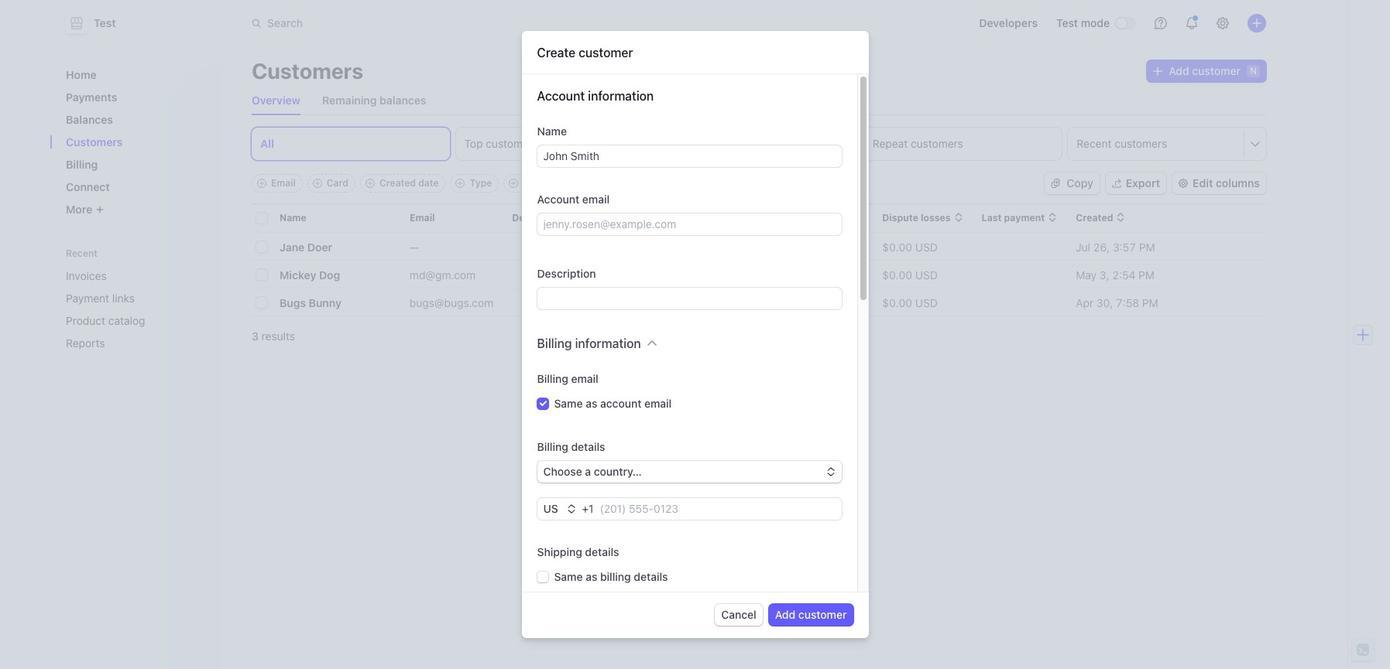 Task type: locate. For each thing, give the bounding box(es) containing it.
2 as from the top
[[586, 571, 597, 584]]

details up same as billing details at bottom left
[[585, 546, 619, 559]]

email up the method
[[582, 193, 610, 206]]

1 vertical spatial email
[[571, 373, 598, 386]]

2 vertical spatial customer
[[798, 609, 847, 622]]

0 horizontal spatial test
[[94, 16, 116, 29]]

1 as from the top
[[586, 397, 597, 410]]

name up more filters
[[537, 125, 567, 138]]

2:54
[[1112, 268, 1136, 282]]

overview link
[[246, 90, 307, 112]]

0 horizontal spatial name
[[280, 212, 306, 224]]

2 vertical spatial details
[[634, 571, 668, 584]]

account
[[600, 397, 642, 410]]

2 account from the top
[[537, 193, 580, 206]]

2 select item checkbox from the top
[[256, 270, 267, 280]]

svg image up recent customers link at the top
[[1153, 67, 1163, 76]]

recent customers
[[1077, 137, 1167, 150]]

billing up choose
[[537, 441, 568, 454]]

0 vertical spatial details
[[571, 441, 605, 454]]

remaining balances
[[322, 94, 426, 107]]

recent inside "element"
[[66, 248, 98, 259]]

add created date image
[[366, 179, 375, 188]]

1 vertical spatial as
[[586, 571, 597, 584]]

0 vertical spatial more
[[523, 177, 546, 189]]

repeat customers link
[[864, 128, 1062, 160]]

1 select item checkbox from the top
[[256, 242, 267, 253]]

1 vertical spatial details
[[585, 546, 619, 559]]

1 vertical spatial select item checkbox
[[256, 270, 267, 280]]

pm
[[1139, 240, 1155, 254], [1139, 268, 1155, 282], [1142, 296, 1158, 309]]

billing down the billing information
[[537, 373, 568, 386]]

2 payment from the left
[[1004, 212, 1045, 224]]

1 vertical spatial pm
[[1139, 268, 1155, 282]]

1 vertical spatial recent
[[66, 248, 98, 259]]

add card image
[[313, 179, 322, 188]]

repeat customers
[[873, 137, 963, 150]]

search
[[267, 16, 303, 29]]

1 horizontal spatial svg image
[[1153, 67, 1163, 76]]

account down create
[[537, 89, 585, 103]]

balances
[[380, 94, 426, 107]]

columns
[[1216, 177, 1260, 190]]

1 vertical spatial payments
[[731, 212, 778, 224]]

1 horizontal spatial email
[[410, 212, 435, 224]]

pm for apr 30, 7:58 pm
[[1142, 296, 1158, 309]]

pm right 3:57
[[1139, 240, 1155, 254]]

date
[[418, 177, 439, 189]]

recent up copy
[[1077, 137, 1112, 150]]

developers
[[979, 16, 1038, 29]]

$0.00 usd link
[[808, 233, 882, 261], [882, 233, 982, 261], [808, 261, 882, 289], [882, 261, 982, 289], [808, 289, 882, 317], [882, 289, 982, 317]]

created up 26,
[[1076, 212, 1113, 224]]

apr 30, 7:58 pm link
[[1076, 289, 1266, 317]]

same down shipping
[[554, 571, 583, 584]]

details up a
[[571, 441, 605, 454]]

1 vertical spatial information
[[575, 337, 641, 351]]

created right add created date image
[[379, 177, 416, 189]]

last payment
[[982, 212, 1045, 224]]

details for billing details
[[571, 441, 605, 454]]

payments right spend at top
[[731, 212, 778, 224]]

30,
[[1097, 296, 1113, 309]]

dispute
[[882, 212, 919, 224]]

select item checkbox left bugs
[[256, 297, 267, 308]]

customers right top
[[486, 137, 538, 150]]

0 horizontal spatial payment
[[549, 212, 589, 224]]

0 horizontal spatial payments
[[66, 91, 117, 104]]

email down the billing information
[[571, 373, 598, 386]]

1 test from the left
[[94, 16, 116, 29]]

add right cancel
[[775, 609, 796, 622]]

more
[[523, 177, 546, 189], [66, 203, 92, 216]]

email right the add email "icon"
[[271, 177, 296, 189]]

$0.00
[[808, 240, 838, 254], [882, 240, 912, 254], [808, 268, 838, 282], [882, 268, 912, 282], [808, 296, 838, 309], [882, 296, 912, 309]]

Account email email field
[[537, 214, 841, 235]]

recent customers link
[[1068, 128, 1244, 160]]

customers for repeat customers
[[911, 137, 963, 150]]

0 vertical spatial add customer
[[1169, 64, 1241, 77]]

1 horizontal spatial name
[[537, 125, 567, 138]]

4 customers from the left
[[1115, 137, 1167, 150]]

country…
[[594, 465, 642, 479]]

first-time customers
[[669, 137, 772, 150]]

customers inside the core navigation links element
[[66, 136, 123, 149]]

more inside toolbar
[[523, 177, 546, 189]]

0 vertical spatial email
[[271, 177, 296, 189]]

same
[[554, 397, 583, 410], [554, 571, 583, 584]]

created for created date
[[379, 177, 416, 189]]

customer
[[579, 46, 633, 60], [1192, 64, 1241, 77], [798, 609, 847, 622]]

customers up overview
[[252, 58, 363, 84]]

toolbar
[[252, 174, 582, 193]]

customers for recent customers
[[1115, 137, 1167, 150]]

details right the billing
[[634, 571, 668, 584]]

tab list
[[246, 87, 1266, 115], [252, 128, 1266, 160]]

3 select item checkbox from the top
[[256, 297, 267, 308]]

add customer left n
[[1169, 64, 1241, 77]]

customers link
[[60, 129, 208, 155]]

0 horizontal spatial add customer
[[775, 609, 847, 622]]

same down billing email
[[554, 397, 583, 410]]

email right account
[[644, 397, 672, 410]]

customers
[[252, 58, 363, 84], [66, 136, 123, 149]]

dog
[[319, 268, 340, 282]]

card
[[327, 177, 348, 189]]

as
[[586, 397, 597, 410], [586, 571, 597, 584]]

billing inside billing "link"
[[66, 158, 98, 171]]

0 vertical spatial account
[[537, 89, 585, 103]]

test for test mode
[[1056, 16, 1078, 29]]

more right add more filters icon at the left top of the page
[[523, 177, 546, 189]]

information down create customer
[[588, 89, 654, 103]]

0 vertical spatial recent
[[1077, 137, 1112, 150]]

0 horizontal spatial recent
[[66, 248, 98, 259]]

payment links
[[66, 292, 135, 305]]

customers right "time"
[[720, 137, 772, 150]]

billing
[[66, 158, 98, 171], [537, 337, 572, 351], [537, 373, 568, 386], [537, 441, 568, 454]]

0 horizontal spatial created
[[379, 177, 416, 189]]

product
[[66, 314, 105, 328]]

test inside button
[[94, 16, 116, 29]]

0 vertical spatial tab list
[[246, 87, 1266, 115]]

repeat
[[873, 137, 908, 150]]

0 vertical spatial created
[[379, 177, 416, 189]]

0 vertical spatial customers
[[252, 58, 363, 84]]

tab list containing all
[[252, 128, 1266, 160]]

may 3, 2:54 pm link
[[1076, 261, 1266, 289]]

select item checkbox left "mickey"
[[256, 270, 267, 280]]

choose a country…
[[543, 465, 642, 479]]

as left the billing
[[586, 571, 597, 584]]

0 vertical spatial pm
[[1139, 240, 1155, 254]]

customers down balances
[[66, 136, 123, 149]]

billing for billing email
[[537, 373, 568, 386]]

2 same from the top
[[554, 571, 583, 584]]

payment down account email
[[549, 212, 589, 224]]

1 horizontal spatial more
[[523, 177, 546, 189]]

1 horizontal spatial customer
[[798, 609, 847, 622]]

1 horizontal spatial payment
[[1004, 212, 1045, 224]]

0 vertical spatial svg image
[[1153, 67, 1163, 76]]

pm right 7:58
[[1142, 296, 1158, 309]]

billing for billing information
[[537, 337, 572, 351]]

svg image
[[1153, 67, 1163, 76], [1051, 179, 1061, 188]]

connect link
[[60, 174, 208, 200]]

payment
[[549, 212, 589, 224], [1004, 212, 1045, 224]]

account email
[[537, 193, 610, 206]]

+ 1
[[582, 503, 594, 516]]

Name text field
[[537, 146, 841, 167]]

1 vertical spatial tab list
[[252, 128, 1266, 160]]

0 vertical spatial as
[[586, 397, 597, 410]]

1 vertical spatial svg image
[[1051, 179, 1061, 188]]

add left n
[[1169, 64, 1189, 77]]

1 vertical spatial account
[[537, 193, 580, 206]]

2 test from the left
[[1056, 16, 1078, 29]]

name up the jane on the left top of page
[[280, 212, 306, 224]]

1 horizontal spatial created
[[1076, 212, 1113, 224]]

open overflow menu image
[[1251, 139, 1260, 148]]

select item checkbox for mickey dog
[[256, 270, 267, 280]]

jane doer
[[280, 240, 332, 254]]

method
[[592, 212, 628, 224]]

2 horizontal spatial customer
[[1192, 64, 1241, 77]]

test up home
[[94, 16, 116, 29]]

n
[[1250, 65, 1257, 77]]

billing up billing email
[[537, 337, 572, 351]]

3 customers from the left
[[911, 137, 963, 150]]

0 vertical spatial select item checkbox
[[256, 242, 267, 253]]

details for shipping details
[[585, 546, 619, 559]]

1 horizontal spatial payments
[[731, 212, 778, 224]]

more inside button
[[66, 203, 92, 216]]

— link
[[410, 233, 512, 261]]

email up —
[[410, 212, 435, 224]]

0 vertical spatial same
[[554, 397, 583, 410]]

0 horizontal spatial add
[[775, 609, 796, 622]]

recent up invoices
[[66, 248, 98, 259]]

1 vertical spatial more
[[66, 203, 92, 216]]

email for billing email
[[571, 373, 598, 386]]

billing for billing details
[[537, 441, 568, 454]]

account
[[537, 89, 585, 103], [537, 193, 580, 206]]

payment for default
[[549, 212, 589, 224]]

payments up balances
[[66, 91, 117, 104]]

svg image left copy
[[1051, 179, 1061, 188]]

more for more
[[66, 203, 92, 216]]

developers link
[[973, 11, 1044, 36]]

last
[[982, 212, 1002, 224]]

customer inside add customer button
[[798, 609, 847, 622]]

2 vertical spatial pm
[[1142, 296, 1158, 309]]

filters
[[549, 177, 575, 189]]

usd
[[841, 240, 864, 254], [915, 240, 938, 254], [841, 268, 864, 282], [915, 268, 938, 282], [841, 296, 864, 309], [915, 296, 938, 309]]

more button
[[60, 197, 208, 222]]

1 horizontal spatial add customer
[[1169, 64, 1241, 77]]

Select Item checkbox
[[256, 242, 267, 253], [256, 270, 267, 280], [256, 297, 267, 308]]

may
[[1076, 268, 1097, 282]]

details
[[571, 441, 605, 454], [585, 546, 619, 559], [634, 571, 668, 584]]

export
[[1126, 177, 1160, 190]]

0 horizontal spatial svg image
[[1051, 179, 1061, 188]]

1 vertical spatial customers
[[66, 136, 123, 149]]

shipping details
[[537, 546, 619, 559]]

7:58
[[1116, 296, 1139, 309]]

0 horizontal spatial customers
[[66, 136, 123, 149]]

0 vertical spatial email
[[582, 193, 610, 206]]

1 same from the top
[[554, 397, 583, 410]]

billing up connect
[[66, 158, 98, 171]]

pm right 2:54
[[1139, 268, 1155, 282]]

1 account from the top
[[537, 89, 585, 103]]

select item checkbox down select all checkbox
[[256, 242, 267, 253]]

email
[[271, 177, 296, 189], [410, 212, 435, 224]]

as for account
[[586, 397, 597, 410]]

billing link
[[60, 152, 208, 177]]

1 vertical spatial name
[[280, 212, 306, 224]]

payment right last at right top
[[1004, 212, 1045, 224]]

customers
[[486, 137, 538, 150], [720, 137, 772, 150], [911, 137, 963, 150], [1115, 137, 1167, 150]]

default
[[512, 212, 546, 224]]

0 vertical spatial payments
[[66, 91, 117, 104]]

product catalog
[[66, 314, 145, 328]]

refunds
[[808, 212, 847, 224]]

0 vertical spatial customer
[[579, 46, 633, 60]]

1 horizontal spatial test
[[1056, 16, 1078, 29]]

recent element
[[50, 263, 221, 356]]

remaining balances link
[[316, 90, 433, 112]]

0 vertical spatial name
[[537, 125, 567, 138]]

0 vertical spatial information
[[588, 89, 654, 103]]

core navigation links element
[[60, 62, 208, 222]]

account down filters at the top of the page
[[537, 193, 580, 206]]

1 customers from the left
[[486, 137, 538, 150]]

customers up export
[[1115, 137, 1167, 150]]

1 payment from the left
[[549, 212, 589, 224]]

0 vertical spatial add
[[1169, 64, 1189, 77]]

recent for recent
[[66, 248, 98, 259]]

1 vertical spatial same
[[554, 571, 583, 584]]

invoices
[[66, 270, 107, 283]]

2 vertical spatial select item checkbox
[[256, 297, 267, 308]]

test left mode
[[1056, 16, 1078, 29]]

as left account
[[586, 397, 597, 410]]

cancel button
[[715, 605, 763, 627]]

0 horizontal spatial more
[[66, 203, 92, 216]]

1 horizontal spatial recent
[[1077, 137, 1112, 150]]

more for more filters
[[523, 177, 546, 189]]

customers for top customers
[[486, 137, 538, 150]]

customers right the repeat
[[911, 137, 963, 150]]

dispute losses
[[882, 212, 951, 224]]

add customer right cancel
[[775, 609, 847, 622]]

tab list containing overview
[[246, 87, 1266, 115]]

pm for may 3, 2:54 pm
[[1139, 268, 1155, 282]]

1 vertical spatial created
[[1076, 212, 1113, 224]]

0 horizontal spatial email
[[271, 177, 296, 189]]

bugs@bugs.com
[[410, 296, 494, 309]]

more down connect
[[66, 203, 92, 216]]

1 vertical spatial add
[[775, 609, 796, 622]]

total spend
[[646, 212, 700, 224]]

created inside toolbar
[[379, 177, 416, 189]]

information up billing email
[[575, 337, 641, 351]]

1 vertical spatial add customer
[[775, 609, 847, 622]]



Task type: vqa. For each thing, say whether or not it's contained in the screenshot.
Recent customers's customers
yes



Task type: describe. For each thing, give the bounding box(es) containing it.
information for billing information
[[575, 337, 641, 351]]

results
[[262, 330, 295, 343]]

svg image inside copy popup button
[[1051, 179, 1061, 188]]

3,
[[1100, 268, 1110, 282]]

26,
[[1093, 240, 1110, 254]]

jane
[[280, 240, 305, 254]]

Search search field
[[242, 9, 679, 38]]

add inside button
[[775, 609, 796, 622]]

md@gm.com
[[410, 268, 476, 282]]

all
[[260, 137, 274, 150]]

mickey
[[280, 268, 316, 282]]

jul
[[1076, 240, 1091, 254]]

add type image
[[456, 179, 465, 188]]

bugs bunny
[[280, 296, 341, 309]]

jul 26, 3:57 pm
[[1076, 240, 1155, 254]]

select item checkbox for jane doer
[[256, 242, 267, 253]]

payment for last
[[1004, 212, 1045, 224]]

create customer
[[537, 46, 633, 60]]

email for account email
[[582, 193, 610, 206]]

toolbar containing email
[[252, 174, 582, 193]]

account information
[[537, 89, 654, 103]]

information for account information
[[588, 89, 654, 103]]

+
[[582, 503, 589, 516]]

Description text field
[[537, 288, 841, 310]]

payments link
[[60, 84, 208, 110]]

overview
[[252, 94, 300, 107]]

balances
[[66, 113, 113, 126]]

bunny
[[309, 296, 341, 309]]

bugs bunny link
[[280, 289, 360, 317]]

2 customers from the left
[[720, 137, 772, 150]]

created for created
[[1076, 212, 1113, 224]]

first-time customers link
[[660, 128, 858, 160]]

export button
[[1106, 173, 1167, 194]]

default payment method
[[512, 212, 628, 224]]

product catalog link
[[60, 308, 187, 334]]

add more filters image
[[509, 179, 518, 188]]

created date
[[379, 177, 439, 189]]

test button
[[66, 12, 131, 34]]

a
[[585, 465, 591, 479]]

1
[[589, 503, 594, 516]]

0 horizontal spatial customer
[[579, 46, 633, 60]]

edit
[[1193, 177, 1213, 190]]

same as account email
[[554, 397, 672, 410]]

balances link
[[60, 107, 208, 132]]

same for same as billing details
[[554, 571, 583, 584]]

create
[[537, 46, 576, 60]]

—
[[410, 240, 419, 254]]

catalog
[[108, 314, 145, 328]]

1 vertical spatial customer
[[1192, 64, 1241, 77]]

billing
[[600, 571, 631, 584]]

payments inside "link"
[[66, 91, 117, 104]]

more filters
[[523, 177, 575, 189]]

3
[[252, 330, 259, 343]]

recent for recent customers
[[1077, 137, 1112, 150]]

3 results
[[252, 330, 295, 343]]

as for billing
[[586, 571, 597, 584]]

2 vertical spatial email
[[644, 397, 672, 410]]

same for same as account email
[[554, 397, 583, 410]]

home link
[[60, 62, 208, 88]]

email inside toolbar
[[271, 177, 296, 189]]

select item checkbox for bugs bunny
[[256, 297, 267, 308]]

payment links link
[[60, 286, 187, 311]]

links
[[112, 292, 135, 305]]

choose a country… button
[[537, 462, 841, 483]]

recent navigation links element
[[50, 247, 221, 356]]

1 horizontal spatial add
[[1169, 64, 1189, 77]]

description
[[537, 267, 596, 280]]

1 horizontal spatial customers
[[252, 58, 363, 84]]

shipping
[[537, 546, 582, 559]]

add email image
[[257, 179, 266, 188]]

top
[[464, 137, 483, 150]]

jane doer link
[[280, 233, 360, 261]]

bugs@bugs.com link
[[410, 289, 512, 317]]

may 3, 2:54 pm
[[1076, 268, 1155, 282]]

top customers
[[464, 137, 538, 150]]

copy
[[1067, 177, 1093, 190]]

invoices link
[[60, 263, 187, 289]]

reports
[[66, 337, 105, 350]]

mickey dog link
[[280, 261, 360, 289]]

add customer inside button
[[775, 609, 847, 622]]

losses
[[921, 212, 951, 224]]

3:57
[[1113, 240, 1136, 254]]

edit columns button
[[1173, 173, 1266, 194]]

test for test
[[94, 16, 116, 29]]

top customers link
[[456, 128, 654, 160]]

apr 30, 7:58 pm
[[1076, 296, 1158, 309]]

remaining
[[322, 94, 377, 107]]

add customer button
[[769, 605, 853, 627]]

account for account email
[[537, 193, 580, 206]]

(201) 555-0123 telephone field
[[594, 499, 841, 520]]

choose
[[543, 465, 582, 479]]

jul 26, 3:57 pm link
[[1076, 233, 1266, 261]]

home
[[66, 68, 97, 81]]

pm for jul 26, 3:57 pm
[[1139, 240, 1155, 254]]

billing for billing
[[66, 158, 98, 171]]

doer
[[307, 240, 332, 254]]

1 vertical spatial email
[[410, 212, 435, 224]]

billing details
[[537, 441, 605, 454]]

account for account information
[[537, 89, 585, 103]]

Select All checkbox
[[256, 213, 267, 224]]

reports link
[[60, 331, 187, 356]]

mickey dog
[[280, 268, 340, 282]]



